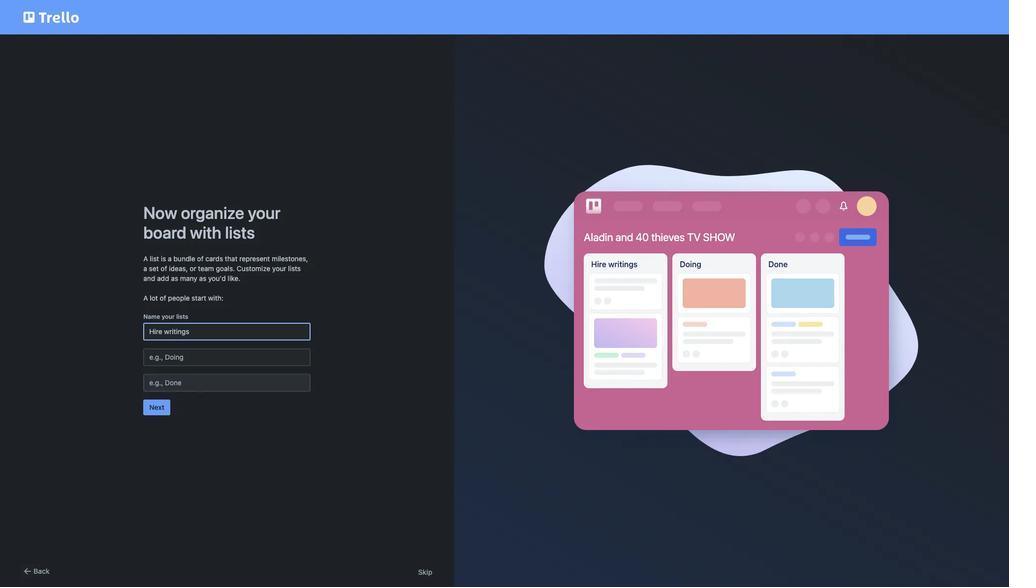 Task type: describe. For each thing, give the bounding box(es) containing it.
a for a list is a bundle of cards that represent milestones, a set of ideas, or team goals. customize your lists and add as many as you'd like.
[[143, 254, 148, 263]]

doing
[[680, 260, 701, 269]]

next
[[149, 403, 164, 411]]

board
[[143, 222, 186, 242]]

2 as from the left
[[199, 274, 206, 282]]

or
[[190, 264, 196, 272]]

milestones,
[[272, 254, 308, 263]]

with:
[[208, 294, 223, 302]]

done
[[768, 260, 788, 269]]

0 vertical spatial and
[[616, 231, 633, 244]]

writings
[[608, 260, 638, 269]]

that
[[225, 254, 237, 263]]

a lot of people start with:
[[143, 294, 223, 302]]

your inside now organize your board with lists
[[248, 203, 281, 222]]

lists inside a list is a bundle of cards that represent milestones, a set of ideas, or team goals. customize your lists and add as many as you'd like.
[[288, 264, 301, 272]]

organize
[[181, 203, 244, 222]]

thieves
[[651, 231, 685, 244]]

set
[[149, 264, 159, 272]]

people
[[168, 294, 190, 302]]

represent
[[239, 254, 270, 263]]

Name your lists text field
[[143, 323, 311, 340]]

0 vertical spatial a
[[168, 254, 172, 263]]

your inside a list is a bundle of cards that represent milestones, a set of ideas, or team goals. customize your lists and add as many as you'd like.
[[272, 264, 286, 272]]

ideas,
[[169, 264, 188, 272]]

with
[[190, 222, 221, 242]]

e.g., Done text field
[[143, 374, 311, 392]]

show
[[703, 231, 735, 244]]

you'd
[[208, 274, 226, 282]]

hire
[[591, 260, 606, 269]]

0 vertical spatial trello image
[[22, 6, 81, 29]]

skip button
[[418, 568, 432, 577]]

a for a lot of people start with:
[[143, 294, 148, 302]]

next button
[[143, 399, 170, 415]]

cards
[[205, 254, 223, 263]]

0 horizontal spatial lists
[[176, 313, 188, 320]]

name
[[143, 313, 160, 320]]

now
[[143, 203, 177, 222]]



Task type: vqa. For each thing, say whether or not it's contained in the screenshot.
left as
yes



Task type: locate. For each thing, give the bounding box(es) containing it.
aladin
[[584, 231, 613, 244]]

1 vertical spatial and
[[143, 274, 155, 282]]

lists inside now organize your board with lists
[[225, 222, 255, 242]]

of up team
[[197, 254, 204, 263]]

tv
[[687, 231, 701, 244]]

a left list
[[143, 254, 148, 263]]

as down team
[[199, 274, 206, 282]]

back button
[[22, 566, 50, 577]]

as down ideas,
[[171, 274, 178, 282]]

lists up that
[[225, 222, 255, 242]]

your down milestones,
[[272, 264, 286, 272]]

a
[[168, 254, 172, 263], [143, 264, 147, 272]]

a right is
[[168, 254, 172, 263]]

0 vertical spatial your
[[248, 203, 281, 222]]

a left lot
[[143, 294, 148, 302]]

2 vertical spatial of
[[160, 294, 166, 302]]

your right name
[[162, 313, 175, 320]]

2 a from the top
[[143, 294, 148, 302]]

now organize your board with lists
[[143, 203, 281, 242]]

and left 40
[[616, 231, 633, 244]]

40
[[636, 231, 649, 244]]

0 horizontal spatial a
[[143, 264, 147, 272]]

like.
[[228, 274, 240, 282]]

lot
[[150, 294, 158, 302]]

of
[[197, 254, 204, 263], [161, 264, 167, 272], [160, 294, 166, 302]]

0 horizontal spatial as
[[171, 274, 178, 282]]

your
[[248, 203, 281, 222], [272, 264, 286, 272], [162, 313, 175, 320]]

and down set on the left top of page
[[143, 274, 155, 282]]

1 vertical spatial a
[[143, 264, 147, 272]]

1 vertical spatial trello image
[[584, 197, 604, 216]]

hire writings
[[591, 260, 638, 269]]

back
[[33, 567, 50, 575]]

0 vertical spatial a
[[143, 254, 148, 263]]

2 horizontal spatial lists
[[288, 264, 301, 272]]

2 vertical spatial your
[[162, 313, 175, 320]]

1 vertical spatial of
[[161, 264, 167, 272]]

customize
[[237, 264, 270, 272]]

of right lot
[[160, 294, 166, 302]]

trello image
[[22, 6, 81, 29], [584, 197, 604, 216]]

bundle
[[173, 254, 195, 263]]

lists down a lot of people start with:
[[176, 313, 188, 320]]

lists
[[225, 222, 255, 242], [288, 264, 301, 272], [176, 313, 188, 320]]

1 horizontal spatial trello image
[[584, 197, 604, 216]]

1 vertical spatial your
[[272, 264, 286, 272]]

1 horizontal spatial a
[[168, 254, 172, 263]]

and inside a list is a bundle of cards that represent milestones, a set of ideas, or team goals. customize your lists and add as many as you'd like.
[[143, 274, 155, 282]]

a left set on the left top of page
[[143, 264, 147, 272]]

2 vertical spatial lists
[[176, 313, 188, 320]]

as
[[171, 274, 178, 282], [199, 274, 206, 282]]

1 as from the left
[[171, 274, 178, 282]]

skip
[[418, 568, 432, 576]]

0 vertical spatial lists
[[225, 222, 255, 242]]

start
[[192, 294, 206, 302]]

aladin and 40 thieves tv show
[[584, 231, 735, 244]]

1 vertical spatial lists
[[288, 264, 301, 272]]

1 horizontal spatial as
[[199, 274, 206, 282]]

a inside a list is a bundle of cards that represent milestones, a set of ideas, or team goals. customize your lists and add as many as you'd like.
[[143, 254, 148, 263]]

name your lists
[[143, 313, 188, 320]]

team
[[198, 264, 214, 272]]

list
[[150, 254, 159, 263]]

0 vertical spatial of
[[197, 254, 204, 263]]

goals.
[[216, 264, 235, 272]]

a
[[143, 254, 148, 263], [143, 294, 148, 302]]

of down is
[[161, 264, 167, 272]]

0 horizontal spatial trello image
[[22, 6, 81, 29]]

your up represent
[[248, 203, 281, 222]]

1 horizontal spatial and
[[616, 231, 633, 244]]

1 vertical spatial a
[[143, 294, 148, 302]]

lists down milestones,
[[288, 264, 301, 272]]

add
[[157, 274, 169, 282]]

many
[[180, 274, 197, 282]]

1 horizontal spatial lists
[[225, 222, 255, 242]]

a list is a bundle of cards that represent milestones, a set of ideas, or team goals. customize your lists and add as many as you'd like.
[[143, 254, 308, 282]]

is
[[161, 254, 166, 263]]

1 a from the top
[[143, 254, 148, 263]]

and
[[616, 231, 633, 244], [143, 274, 155, 282]]

0 horizontal spatial and
[[143, 274, 155, 282]]

e.g., Doing text field
[[143, 348, 311, 366]]



